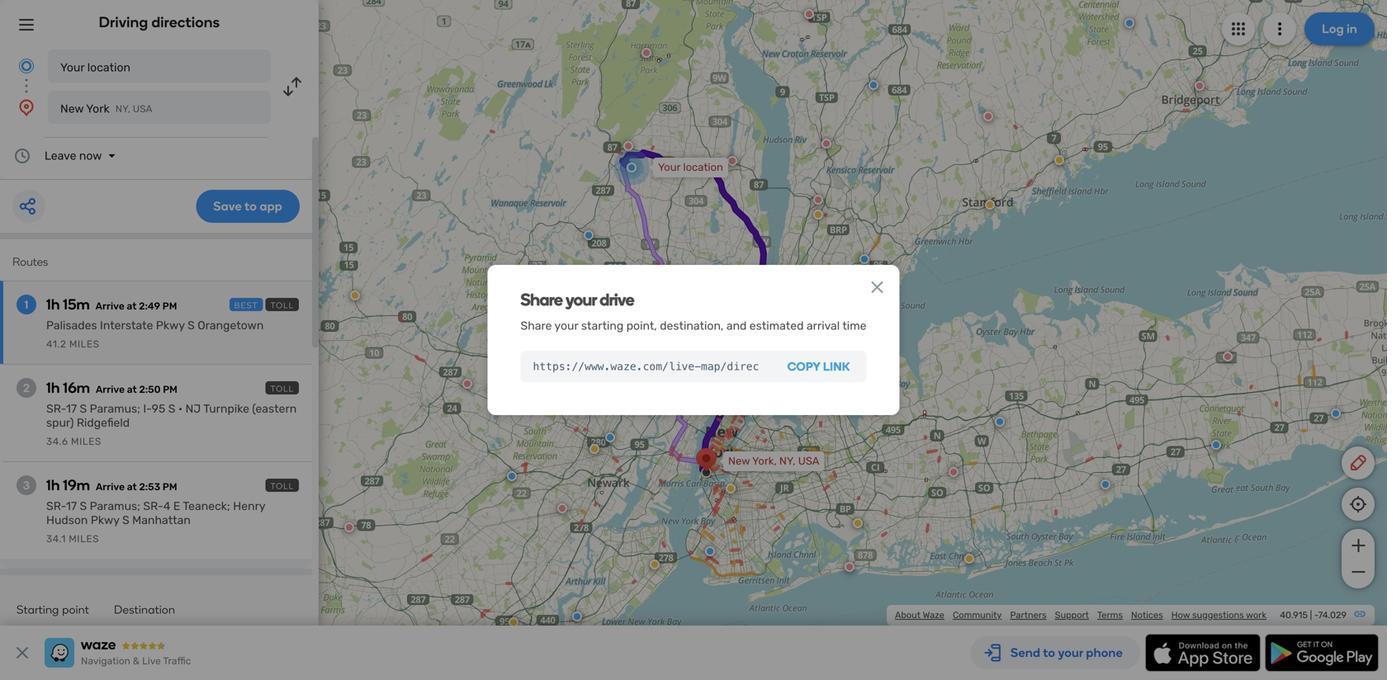 Task type: locate. For each thing, give the bounding box(es) containing it.
point,
[[626, 319, 657, 333]]

0 horizontal spatial location
[[87, 61, 130, 74]]

new left york
[[60, 102, 84, 116]]

0 vertical spatial arrive
[[96, 301, 124, 312]]

0 horizontal spatial pkwy
[[91, 514, 119, 527]]

arrive
[[96, 301, 124, 312], [96, 384, 125, 395], [96, 481, 125, 493]]

how
[[1171, 610, 1190, 621]]

sr- up hudson
[[46, 500, 66, 513]]

new left york,
[[728, 455, 750, 468]]

2 vertical spatial arrive
[[96, 481, 125, 493]]

your inside your location new york, ny, usa
[[658, 161, 681, 174]]

s
[[187, 319, 195, 332], [80, 402, 87, 416], [168, 402, 175, 416], [80, 500, 87, 513], [122, 514, 129, 527]]

3 1h from the top
[[46, 476, 60, 494]]

at for 15m
[[127, 301, 137, 312]]

arrive right the 16m
[[96, 384, 125, 395]]

1 horizontal spatial usa
[[798, 455, 819, 468]]

3 at from the top
[[127, 481, 137, 493]]

pkwy
[[156, 319, 185, 332], [91, 514, 119, 527]]

1 horizontal spatial pkwy
[[156, 319, 185, 332]]

palisades interstate pkwy s orangetown 41.2 miles
[[46, 319, 264, 350]]

usa inside your location new york, ny, usa
[[798, 455, 819, 468]]

new
[[60, 102, 84, 116], [728, 455, 750, 468]]

copy
[[787, 359, 820, 374]]

location for your location
[[87, 61, 130, 74]]

pm
[[162, 301, 177, 312], [163, 384, 177, 395], [163, 481, 177, 493]]

york,
[[752, 455, 777, 468]]

leave now
[[45, 149, 102, 163]]

s left orangetown
[[187, 319, 195, 332]]

0 horizontal spatial usa
[[133, 103, 152, 115]]

paramus;
[[90, 402, 140, 416], [90, 500, 140, 513]]

miles for 1h 19m
[[69, 533, 99, 545]]

0 vertical spatial share
[[521, 290, 563, 310]]

1 vertical spatial miles
[[71, 436, 101, 448]]

0 vertical spatial 17
[[66, 402, 77, 416]]

pm up 4
[[163, 481, 177, 493]]

2 at from the top
[[127, 384, 137, 395]]

1 horizontal spatial your
[[658, 161, 681, 174]]

•
[[178, 402, 183, 416]]

17 up the spur)
[[66, 402, 77, 416]]

at left 2:50
[[127, 384, 137, 395]]

your for your location new york, ny, usa
[[658, 161, 681, 174]]

zoom in image
[[1348, 536, 1369, 556]]

17
[[66, 402, 77, 416], [66, 500, 77, 513]]

None field
[[521, 351, 771, 382]]

location
[[87, 61, 130, 74], [683, 161, 723, 174]]

your up "starting" on the left top
[[566, 290, 597, 310]]

0 vertical spatial location
[[87, 61, 130, 74]]

your
[[60, 61, 84, 74], [658, 161, 681, 174]]

your inside button
[[60, 61, 84, 74]]

community link
[[953, 610, 1002, 621]]

support link
[[1055, 610, 1089, 621]]

time
[[842, 319, 867, 333]]

0 vertical spatial toll
[[270, 301, 294, 310]]

1 vertical spatial pkwy
[[91, 514, 119, 527]]

paramus; for 16m
[[90, 402, 140, 416]]

miles
[[69, 339, 100, 350], [71, 436, 101, 448], [69, 533, 99, 545]]

41.2
[[46, 339, 66, 350]]

driving
[[99, 13, 148, 31]]

1 vertical spatial toll
[[270, 384, 294, 394]]

x image
[[12, 643, 32, 663]]

2 17 from the top
[[66, 500, 77, 513]]

1 vertical spatial ny,
[[779, 455, 796, 468]]

support
[[1055, 610, 1089, 621]]

toll up "(eastern"
[[270, 384, 294, 394]]

1 vertical spatial arrive
[[96, 384, 125, 395]]

pm inside 1h 15m arrive at 2:49 pm
[[162, 301, 177, 312]]

at left 2:49
[[127, 301, 137, 312]]

now
[[79, 149, 102, 163]]

1 at from the top
[[127, 301, 137, 312]]

1 vertical spatial 17
[[66, 500, 77, 513]]

1 vertical spatial share
[[521, 319, 552, 333]]

arrive right 19m
[[96, 481, 125, 493]]

0 vertical spatial paramus;
[[90, 402, 140, 416]]

2 vertical spatial pm
[[163, 481, 177, 493]]

notices
[[1131, 610, 1163, 621]]

your for starting
[[554, 319, 578, 333]]

e
[[173, 500, 180, 513]]

usa inside new york ny, usa
[[133, 103, 152, 115]]

live
[[142, 656, 161, 667]]

starting
[[17, 603, 59, 617]]

-
[[1314, 610, 1318, 621]]

toll
[[270, 301, 294, 310], [270, 384, 294, 394], [270, 481, 294, 491]]

1 17 from the top
[[66, 402, 77, 416]]

2 share from the top
[[521, 319, 552, 333]]

40.915 | -74.029
[[1280, 610, 1347, 621]]

how suggestions work link
[[1171, 610, 1267, 621]]

0 vertical spatial pm
[[162, 301, 177, 312]]

at inside 1h 16m arrive at 2:50 pm
[[127, 384, 137, 395]]

ny,
[[115, 103, 130, 115], [779, 455, 796, 468]]

17 inside sr-17 s paramus; i-95 s • nj turnpike (eastern spur) ridgefield 34.6 miles
[[66, 402, 77, 416]]

0 vertical spatial 1h
[[46, 296, 60, 313]]

zoom out image
[[1348, 562, 1369, 582]]

17 for 16m
[[66, 402, 77, 416]]

share
[[521, 290, 563, 310], [521, 319, 552, 333]]

1h for 1h 19m
[[46, 476, 60, 494]]

17 inside sr-17 s paramus; sr-4 e teaneck; henry hudson pkwy s manhattan 34.1 miles
[[66, 500, 77, 513]]

pkwy down 2:49
[[156, 319, 185, 332]]

arrive up interstate
[[96, 301, 124, 312]]

at inside 1h 19m arrive at 2:53 pm
[[127, 481, 137, 493]]

1 vertical spatial usa
[[798, 455, 819, 468]]

directions
[[152, 13, 220, 31]]

16m
[[63, 379, 90, 397]]

74.029
[[1318, 610, 1347, 621]]

usa right york
[[133, 103, 152, 115]]

1 vertical spatial 1h
[[46, 379, 60, 397]]

miles for 1h 16m
[[71, 436, 101, 448]]

17 up hudson
[[66, 500, 77, 513]]

pm inside 1h 16m arrive at 2:50 pm
[[163, 384, 177, 395]]

95
[[152, 402, 165, 416]]

0 vertical spatial your
[[60, 61, 84, 74]]

1 vertical spatial your
[[554, 319, 578, 333]]

1 vertical spatial paramus;
[[90, 500, 140, 513]]

2 vertical spatial toll
[[270, 481, 294, 491]]

sr-
[[46, 402, 66, 416], [46, 500, 66, 513], [143, 500, 163, 513]]

miles down palisades
[[69, 339, 100, 350]]

miles down ridgefield
[[71, 436, 101, 448]]

0 vertical spatial ny,
[[115, 103, 130, 115]]

ny, right york
[[115, 103, 130, 115]]

1 1h from the top
[[46, 296, 60, 313]]

0 vertical spatial pkwy
[[156, 319, 185, 332]]

pkwy inside sr-17 s paramus; sr-4 e teaneck; henry hudson pkwy s manhattan 34.1 miles
[[91, 514, 119, 527]]

hudson
[[46, 514, 88, 527]]

2 paramus; from the top
[[90, 500, 140, 513]]

point
[[62, 603, 89, 617]]

s inside 'palisades interstate pkwy s orangetown 41.2 miles'
[[187, 319, 195, 332]]

1 horizontal spatial location
[[683, 161, 723, 174]]

arrive for 1h 15m
[[96, 301, 124, 312]]

arrive inside 1h 19m arrive at 2:53 pm
[[96, 481, 125, 493]]

miles down hudson
[[69, 533, 99, 545]]

15m
[[63, 296, 90, 313]]

1 vertical spatial location
[[683, 161, 723, 174]]

1h
[[46, 296, 60, 313], [46, 379, 60, 397], [46, 476, 60, 494]]

2 toll from the top
[[270, 384, 294, 394]]

2:53
[[139, 481, 160, 493]]

sr- inside sr-17 s paramus; i-95 s • nj turnpike (eastern spur) ridgefield 34.6 miles
[[46, 402, 66, 416]]

2 arrive from the top
[[96, 384, 125, 395]]

1 horizontal spatial new
[[728, 455, 750, 468]]

1 arrive from the top
[[96, 301, 124, 312]]

notices link
[[1131, 610, 1163, 621]]

pkwy down 1h 19m arrive at 2:53 pm on the left of the page
[[91, 514, 119, 527]]

your for your location
[[60, 61, 84, 74]]

toll right best
[[270, 301, 294, 310]]

at
[[127, 301, 137, 312], [127, 384, 137, 395], [127, 481, 137, 493]]

partners
[[1010, 610, 1047, 621]]

x image
[[867, 278, 887, 297]]

1 vertical spatial pm
[[163, 384, 177, 395]]

1 paramus; from the top
[[90, 402, 140, 416]]

0 vertical spatial miles
[[69, 339, 100, 350]]

share left "drive"
[[521, 290, 563, 310]]

interstate
[[100, 319, 153, 332]]

toll for 19m
[[270, 481, 294, 491]]

0 vertical spatial usa
[[133, 103, 152, 115]]

location for your location new york, ny, usa
[[683, 161, 723, 174]]

paramus; up ridgefield
[[90, 402, 140, 416]]

best
[[234, 301, 258, 310]]

2 vertical spatial miles
[[69, 533, 99, 545]]

your down the share your drive
[[554, 319, 578, 333]]

0 vertical spatial new
[[60, 102, 84, 116]]

york
[[86, 102, 110, 116]]

2 vertical spatial 1h
[[46, 476, 60, 494]]

starting
[[581, 319, 624, 333]]

0 horizontal spatial new
[[60, 102, 84, 116]]

paramus; down 1h 19m arrive at 2:53 pm on the left of the page
[[90, 500, 140, 513]]

1h left 15m
[[46, 296, 60, 313]]

&
[[133, 656, 140, 667]]

usa right york,
[[798, 455, 819, 468]]

40.915
[[1280, 610, 1308, 621]]

2 vertical spatial at
[[127, 481, 137, 493]]

3 arrive from the top
[[96, 481, 125, 493]]

1 vertical spatial your
[[658, 161, 681, 174]]

34.6
[[46, 436, 68, 448]]

miles inside sr-17 s paramus; i-95 s • nj turnpike (eastern spur) ridgefield 34.6 miles
[[71, 436, 101, 448]]

your
[[566, 290, 597, 310], [554, 319, 578, 333]]

miles inside sr-17 s paramus; sr-4 e teaneck; henry hudson pkwy s manhattan 34.1 miles
[[69, 533, 99, 545]]

1 share from the top
[[521, 290, 563, 310]]

toll for 16m
[[270, 384, 294, 394]]

0 horizontal spatial your
[[60, 61, 84, 74]]

1h for 1h 16m
[[46, 379, 60, 397]]

at inside 1h 15m arrive at 2:49 pm
[[127, 301, 137, 312]]

arrive inside 1h 15m arrive at 2:49 pm
[[96, 301, 124, 312]]

turnpike
[[203, 402, 249, 416]]

traffic
[[163, 656, 191, 667]]

and
[[726, 319, 747, 333]]

arrive inside 1h 16m arrive at 2:50 pm
[[96, 384, 125, 395]]

1h 19m arrive at 2:53 pm
[[46, 476, 177, 494]]

location inside your location new york, ny, usa
[[683, 161, 723, 174]]

at left 2:53 on the left of page
[[127, 481, 137, 493]]

share for share your starting point, destination, and estimated arrival time
[[521, 319, 552, 333]]

location inside button
[[87, 61, 130, 74]]

0 vertical spatial at
[[127, 301, 137, 312]]

3 toll from the top
[[270, 481, 294, 491]]

0 horizontal spatial ny,
[[115, 103, 130, 115]]

pm right 2:49
[[162, 301, 177, 312]]

paramus; inside sr-17 s paramus; i-95 s • nj turnpike (eastern spur) ridgefield 34.6 miles
[[90, 402, 140, 416]]

1h left 19m
[[46, 476, 60, 494]]

1 vertical spatial new
[[728, 455, 750, 468]]

0 vertical spatial your
[[566, 290, 597, 310]]

share down the share your drive
[[521, 319, 552, 333]]

toll down "(eastern"
[[270, 481, 294, 491]]

ny, right york,
[[779, 455, 796, 468]]

paramus; inside sr-17 s paramus; sr-4 e teaneck; henry hudson pkwy s manhattan 34.1 miles
[[90, 500, 140, 513]]

2 1h from the top
[[46, 379, 60, 397]]

drive
[[600, 290, 634, 310]]

pm inside 1h 19m arrive at 2:53 pm
[[163, 481, 177, 493]]

pm right 2:50
[[163, 384, 177, 395]]

pencil image
[[1348, 453, 1368, 473]]

about waze link
[[895, 610, 945, 621]]

1h left the 16m
[[46, 379, 60, 397]]

1 vertical spatial at
[[127, 384, 137, 395]]

s left •
[[168, 402, 175, 416]]

sr- up the spur)
[[46, 402, 66, 416]]

1 horizontal spatial ny,
[[779, 455, 796, 468]]



Task type: describe. For each thing, give the bounding box(es) containing it.
suggestions
[[1192, 610, 1244, 621]]

s down the 16m
[[80, 402, 87, 416]]

location image
[[17, 97, 36, 117]]

sr- for 19m
[[46, 500, 66, 513]]

driving directions
[[99, 13, 220, 31]]

1 toll from the top
[[270, 301, 294, 310]]

(eastern
[[252, 402, 297, 416]]

palisades
[[46, 319, 97, 332]]

pkwy inside 'palisades interstate pkwy s orangetown 41.2 miles'
[[156, 319, 185, 332]]

teaneck;
[[183, 500, 230, 513]]

orangetown
[[198, 319, 264, 332]]

34.1
[[46, 533, 66, 545]]

pm for 15m
[[162, 301, 177, 312]]

leave
[[45, 149, 76, 163]]

current location image
[[17, 56, 36, 76]]

ny, inside new york ny, usa
[[115, 103, 130, 115]]

2:50
[[139, 384, 161, 395]]

starting point button
[[17, 603, 89, 628]]

starting point
[[17, 603, 89, 617]]

arrive for 1h 19m
[[96, 481, 125, 493]]

estimated
[[750, 319, 804, 333]]

destination,
[[660, 319, 724, 333]]

community
[[953, 610, 1002, 621]]

new york ny, usa
[[60, 102, 152, 116]]

at for 16m
[[127, 384, 137, 395]]

at for 19m
[[127, 481, 137, 493]]

navigation
[[81, 656, 130, 667]]

share your starting point, destination, and estimated arrival time
[[521, 319, 867, 333]]

copy link
[[787, 359, 850, 374]]

arrive for 1h 16m
[[96, 384, 125, 395]]

17 for 19m
[[66, 500, 77, 513]]

spur)
[[46, 416, 74, 430]]

manhattan
[[132, 514, 191, 527]]

partners link
[[1010, 610, 1047, 621]]

copy link button
[[771, 351, 867, 382]]

henry
[[233, 500, 265, 513]]

terms link
[[1097, 610, 1123, 621]]

arrival
[[807, 319, 840, 333]]

|
[[1310, 610, 1312, 621]]

sr- for 16m
[[46, 402, 66, 416]]

your location button
[[48, 50, 271, 83]]

sr-17 s paramus; sr-4 e teaneck; henry hudson pkwy s manhattan 34.1 miles
[[46, 500, 265, 545]]

new inside your location new york, ny, usa
[[728, 455, 750, 468]]

s left manhattan
[[122, 514, 129, 527]]

your for drive
[[566, 290, 597, 310]]

routes
[[12, 255, 48, 269]]

1h 16m arrive at 2:50 pm
[[46, 379, 177, 397]]

ny, inside your location new york, ny, usa
[[779, 455, 796, 468]]

destination
[[114, 603, 175, 617]]

4
[[163, 500, 170, 513]]

3
[[23, 478, 30, 493]]

sr- up manhattan
[[143, 500, 163, 513]]

1
[[25, 298, 28, 312]]

work
[[1246, 610, 1267, 621]]

pm for 19m
[[163, 481, 177, 493]]

terms
[[1097, 610, 1123, 621]]

about
[[895, 610, 921, 621]]

ridgefield
[[77, 416, 130, 430]]

2:49
[[139, 301, 160, 312]]

sr-17 s paramus; i-95 s • nj turnpike (eastern spur) ridgefield 34.6 miles
[[46, 402, 297, 448]]

i-
[[143, 402, 152, 416]]

about waze community partners support terms notices how suggestions work
[[895, 610, 1267, 621]]

nj
[[185, 402, 201, 416]]

s up hudson
[[80, 500, 87, 513]]

paramus; for 19m
[[90, 500, 140, 513]]

share your drive
[[521, 290, 634, 310]]

your location new york, ny, usa
[[658, 161, 819, 468]]

link
[[823, 359, 850, 374]]

1h for 1h 15m
[[46, 296, 60, 313]]

waze
[[923, 610, 945, 621]]

share for share your drive
[[521, 290, 563, 310]]

2
[[23, 381, 30, 395]]

pm for 16m
[[163, 384, 177, 395]]

your location
[[60, 61, 130, 74]]

destination button
[[114, 603, 175, 630]]

19m
[[63, 476, 90, 494]]

clock image
[[12, 146, 32, 166]]

navigation & live traffic
[[81, 656, 191, 667]]

miles inside 'palisades interstate pkwy s orangetown 41.2 miles'
[[69, 339, 100, 350]]

1h 15m arrive at 2:49 pm
[[46, 296, 177, 313]]

link image
[[1353, 608, 1366, 621]]



Task type: vqa. For each thing, say whether or not it's contained in the screenshot.
40.722
no



